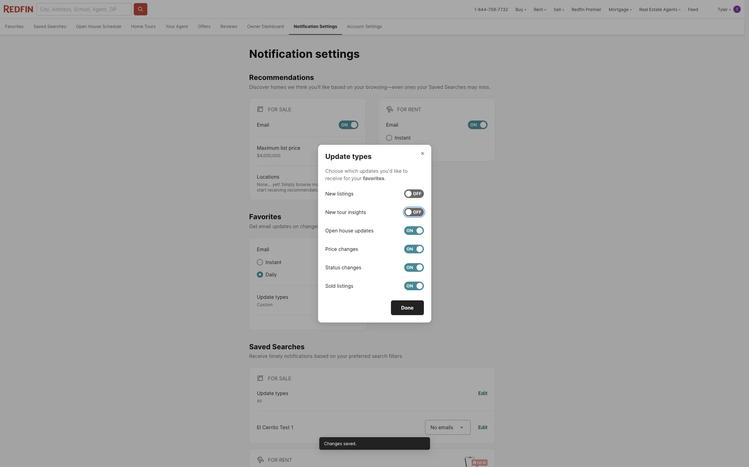 Task type: vqa. For each thing, say whether or not it's contained in the screenshot.
button
no



Task type: locate. For each thing, give the bounding box(es) containing it.
timely
[[269, 353, 283, 360]]

edit
[[349, 145, 359, 151], [349, 174, 359, 180], [478, 391, 488, 397], [478, 425, 488, 431]]

like inside recommendations discover homes we think you'll like based on your browsing—even ones your saved searches may miss.
[[322, 84, 330, 90]]

reviews link
[[216, 19, 242, 35]]

like inside choose which updates you'd like to receive for your
[[394, 168, 402, 174]]

instant
[[395, 135, 411, 141], [266, 259, 282, 266]]

like
[[322, 84, 330, 90], [394, 168, 402, 174]]

0 vertical spatial daily radio
[[386, 147, 392, 153]]

saved for saved searches receive timely notifications based on your preferred search filters.
[[249, 343, 271, 351]]

0 horizontal spatial favorites
[[5, 24, 24, 29]]

dashboard
[[262, 24, 284, 29]]

types inside update types all
[[276, 391, 288, 397]]

based
[[331, 84, 346, 90], [314, 353, 329, 360]]

1 vertical spatial for rent
[[268, 457, 292, 463]]

updates up favorites
[[360, 168, 379, 174]]

2 vertical spatial types
[[276, 391, 288, 397]]

yet!
[[273, 182, 280, 187]]

2 horizontal spatial searches
[[445, 84, 466, 90]]

saved searches receive timely notifications based on your preferred search filters.
[[249, 343, 404, 360]]

0 horizontal spatial to
[[321, 223, 326, 230]]

homes down recommendations
[[271, 84, 286, 90]]

edit button for locations
[[349, 173, 359, 193]]

1 horizontal spatial based
[[331, 84, 346, 90]]

which
[[345, 168, 358, 174]]

edit button for update types
[[478, 390, 488, 404]]

1 vertical spatial saved
[[429, 84, 443, 90]]

0 vertical spatial instant
[[395, 135, 411, 141]]

on for sale
[[341, 122, 348, 127]]

0 vertical spatial to
[[403, 168, 408, 174]]

saved inside recommendations discover homes we think you'll like based on your browsing—even ones your saved searches may miss.
[[429, 84, 443, 90]]

0 horizontal spatial for rent
[[268, 457, 292, 463]]

cerrito
[[262, 425, 278, 431]]

your right the in on the left top of page
[[359, 223, 369, 230]]

updates inside choose which updates you'd like to receive for your
[[360, 168, 379, 174]]

recommendations discover homes we think you'll like based on your browsing—even ones your saved searches may miss.
[[249, 73, 491, 90]]

maximum list price $4,000,000
[[257, 145, 300, 158]]

for sale for discover
[[268, 106, 291, 113]]

searches inside saved searches receive timely notifications based on your preferred search filters.
[[272, 343, 305, 351]]

email for for sale
[[257, 122, 269, 128]]

0 vertical spatial for rent
[[397, 106, 421, 113]]

more
[[312, 182, 323, 187]]

2 horizontal spatial saved
[[429, 84, 443, 90]]

searches up notifications
[[272, 343, 305, 351]]

changes saved.
[[324, 441, 357, 446]]

1 vertical spatial sale
[[279, 376, 291, 382]]

changes
[[300, 223, 320, 230]]

sale for searches
[[279, 376, 291, 382]]

notification for notification settings
[[294, 24, 319, 29]]

1 horizontal spatial instant radio
[[386, 135, 392, 141]]

1 vertical spatial searches
[[445, 84, 466, 90]]

your inside the favorites get email updates on changes to the homes in your favorites.
[[359, 223, 369, 230]]

0 vertical spatial on
[[347, 84, 353, 90]]

your down which
[[352, 175, 362, 181]]

redfin
[[572, 7, 585, 12]]

2 for sale from the top
[[268, 376, 291, 382]]

2 vertical spatial update
[[257, 391, 274, 397]]

favorites.
[[370, 223, 393, 230]]

update types
[[325, 152, 372, 161]]

redfin premier
[[572, 7, 602, 12]]

on
[[347, 84, 353, 90], [293, 223, 299, 230], [330, 353, 336, 360]]

all
[[257, 399, 262, 404]]

favorites
[[5, 24, 24, 29], [249, 213, 281, 221]]

0 vertical spatial like
[[322, 84, 330, 90]]

1 vertical spatial like
[[394, 168, 402, 174]]

2 horizontal spatial to
[[403, 168, 408, 174]]

receive
[[249, 353, 268, 360]]

house
[[88, 24, 101, 29]]

saved inside saved searches receive timely notifications based on your preferred search filters.
[[249, 343, 271, 351]]

we
[[288, 84, 295, 90]]

searches for saved searches
[[47, 24, 66, 29]]

1 vertical spatial types
[[276, 294, 288, 300]]

on
[[341, 122, 348, 127], [471, 122, 477, 127], [343, 247, 349, 252]]

0 horizontal spatial saved
[[33, 24, 46, 29]]

notification for notification settings
[[249, 47, 313, 61]]

daily radio for email
[[386, 147, 392, 153]]

2 vertical spatial on
[[330, 353, 336, 360]]

saved right favorites link
[[33, 24, 46, 29]]

1 vertical spatial update
[[257, 294, 274, 300]]

0 horizontal spatial on
[[293, 223, 299, 230]]

update
[[325, 152, 351, 161], [257, 294, 274, 300], [257, 391, 274, 397]]

homes down receive
[[324, 182, 338, 187]]

based right notifications
[[314, 353, 329, 360]]

0 vertical spatial notification
[[294, 24, 319, 29]]

your left the preferred
[[337, 353, 348, 360]]

1 horizontal spatial rent
[[409, 106, 421, 113]]

favorites inside the favorites get email updates on changes to the homes in your favorites.
[[249, 213, 281, 221]]

1 vertical spatial homes
[[324, 182, 338, 187]]

sale up update types all
[[279, 376, 291, 382]]

update types dialog
[[318, 145, 431, 323]]

homes
[[271, 84, 286, 90], [324, 182, 338, 187], [336, 223, 352, 230]]

2 vertical spatial saved
[[249, 343, 271, 351]]

1 vertical spatial based
[[314, 353, 329, 360]]

types
[[352, 152, 372, 161], [276, 294, 288, 300], [276, 391, 288, 397]]

offers link
[[193, 19, 216, 35]]

email for for rent
[[386, 122, 399, 128]]

user photo image
[[734, 6, 741, 13]]

based right you'll
[[331, 84, 346, 90]]

types inside update types custom
[[276, 294, 288, 300]]

on for rent
[[471, 122, 477, 127]]

1 vertical spatial daily radio
[[257, 272, 263, 278]]

searches left may
[[445, 84, 466, 90]]

on inside saved searches receive timely notifications based on your preferred search filters.
[[330, 353, 336, 360]]

1 vertical spatial instant
[[266, 259, 282, 266]]

0 vertical spatial updates
[[360, 168, 379, 174]]

1 settings from the left
[[320, 24, 337, 29]]

search
[[372, 353, 388, 360]]

2 vertical spatial searches
[[272, 343, 305, 351]]

1 horizontal spatial for rent
[[397, 106, 421, 113]]

saved.
[[343, 441, 357, 446]]

2 vertical spatial to
[[321, 223, 326, 230]]

1 horizontal spatial saved
[[249, 343, 271, 351]]

searches
[[47, 24, 66, 29], [445, 84, 466, 90], [272, 343, 305, 351]]

settings left the account
[[320, 24, 337, 29]]

1 vertical spatial notification
[[249, 47, 313, 61]]

0 vertical spatial searches
[[47, 24, 66, 29]]

update up 'choose'
[[325, 152, 351, 161]]

searches left open
[[47, 24, 66, 29]]

1 horizontal spatial daily radio
[[386, 147, 392, 153]]

your
[[354, 84, 365, 90], [417, 84, 428, 90], [352, 175, 362, 181], [359, 223, 369, 230], [337, 353, 348, 360]]

daily radio left daily
[[257, 272, 263, 278]]

notification up notification settings
[[294, 24, 319, 29]]

2 horizontal spatial on
[[347, 84, 353, 90]]

notification up recommendations
[[249, 47, 313, 61]]

1 vertical spatial on
[[293, 223, 299, 230]]

0 horizontal spatial daily radio
[[257, 272, 263, 278]]

2 vertical spatial homes
[[336, 223, 352, 230]]

like right the you'd
[[394, 168, 402, 174]]

1 horizontal spatial updates
[[360, 168, 379, 174]]

update up custom
[[257, 294, 274, 300]]

to right the you'd
[[403, 168, 408, 174]]

notification settings
[[249, 47, 360, 61]]

1 vertical spatial rent
[[279, 457, 292, 463]]

1 horizontal spatial favorites
[[249, 213, 281, 221]]

like right you'll
[[322, 84, 330, 90]]

sale down the we
[[279, 106, 291, 113]]

update types all
[[257, 391, 288, 404]]

settings right the account
[[365, 24, 382, 29]]

to left the
[[321, 223, 326, 230]]

0 horizontal spatial searches
[[47, 24, 66, 29]]

2 settings from the left
[[365, 24, 382, 29]]

saved right ones
[[429, 84, 443, 90]]

1 horizontal spatial to
[[339, 182, 343, 187]]

favorites for favorites
[[5, 24, 24, 29]]

based inside saved searches receive timely notifications based on your preferred search filters.
[[314, 353, 329, 360]]

for rent
[[397, 106, 421, 113], [268, 457, 292, 463]]

your agent link
[[161, 19, 193, 35]]

0 vertical spatial sale
[[279, 106, 291, 113]]

for sale up update types all
[[268, 376, 291, 382]]

feed button
[[685, 0, 714, 18]]

0 vertical spatial update
[[325, 152, 351, 161]]

1 vertical spatial to
[[339, 182, 343, 187]]

1 vertical spatial for sale
[[268, 376, 291, 382]]

maximum
[[257, 145, 279, 151]]

None checkbox
[[339, 121, 359, 129], [404, 245, 424, 253], [404, 263, 424, 272], [404, 282, 424, 290], [339, 121, 359, 129], [404, 245, 424, 253], [404, 263, 424, 272], [404, 282, 424, 290]]

your right ones
[[417, 84, 428, 90]]

searches inside "saved searches" link
[[47, 24, 66, 29]]

0 vertical spatial rent
[[409, 106, 421, 113]]

to
[[403, 168, 408, 174], [339, 182, 343, 187], [321, 223, 326, 230]]

update inside update types all
[[257, 391, 274, 397]]

may
[[468, 84, 477, 90]]

settings inside "link"
[[365, 24, 382, 29]]

1 for sale from the top
[[268, 106, 291, 113]]

0 vertical spatial instant radio
[[386, 135, 392, 141]]

0 vertical spatial saved
[[33, 24, 46, 29]]

update inside update types custom
[[257, 294, 274, 300]]

your left browsing—even
[[354, 84, 365, 90]]

daily radio up the you'd
[[386, 147, 392, 153]]

1 horizontal spatial like
[[394, 168, 402, 174]]

0 vertical spatial homes
[[271, 84, 286, 90]]

update types element
[[325, 145, 379, 161]]

discover
[[249, 84, 270, 90]]

0 horizontal spatial like
[[322, 84, 330, 90]]

simply
[[281, 182, 295, 187]]

el
[[257, 425, 261, 431]]

1 horizontal spatial searches
[[272, 343, 305, 351]]

choose
[[325, 168, 343, 174]]

for sale
[[268, 106, 291, 113], [268, 376, 291, 382]]

searches inside recommendations discover homes we think you'll like based on your browsing—even ones your saved searches may miss.
[[445, 84, 466, 90]]

to inside locations none... yet! simply browse more homes to start receiving recommendations.
[[339, 182, 343, 187]]

rent
[[409, 106, 421, 113], [279, 457, 292, 463]]

saved
[[33, 24, 46, 29], [429, 84, 443, 90], [249, 343, 271, 351]]

types inside dialog
[[352, 152, 372, 161]]

for sale down the we
[[268, 106, 291, 113]]

Daily radio
[[386, 147, 392, 153], [257, 272, 263, 278]]

1 vertical spatial instant radio
[[257, 259, 263, 266]]

None checkbox
[[468, 121, 488, 129], [404, 189, 424, 198], [404, 208, 424, 217], [404, 226, 424, 235], [340, 245, 360, 254], [468, 121, 488, 129], [404, 189, 424, 198], [404, 208, 424, 217], [404, 226, 424, 235], [340, 245, 360, 254]]

0 vertical spatial based
[[331, 84, 346, 90]]

homes left the in on the left top of page
[[336, 223, 352, 230]]

0 vertical spatial for sale
[[268, 106, 291, 113]]

notification
[[294, 24, 319, 29], [249, 47, 313, 61]]

to down receive
[[339, 182, 343, 187]]

saved up receive
[[249, 343, 271, 351]]

favorites for favorites get email updates on changes to the homes in your favorites.
[[249, 213, 281, 221]]

1 horizontal spatial instant
[[395, 135, 411, 141]]

2 sale from the top
[[279, 376, 291, 382]]

0 horizontal spatial settings
[[320, 24, 337, 29]]

notification inside notification settings link
[[294, 24, 319, 29]]

recommendations.
[[288, 187, 325, 193]]

update for update types custom
[[257, 294, 274, 300]]

updates right email
[[273, 223, 292, 230]]

Instant radio
[[386, 135, 392, 141], [257, 259, 263, 266]]

1 vertical spatial updates
[[273, 223, 292, 230]]

1 vertical spatial favorites
[[249, 213, 281, 221]]

update for update types all
[[257, 391, 274, 397]]

email
[[259, 223, 271, 230]]

home
[[131, 24, 143, 29]]

1 horizontal spatial settings
[[365, 24, 382, 29]]

open house schedule
[[76, 24, 121, 29]]

the
[[327, 223, 335, 230]]

1 sale from the top
[[279, 106, 291, 113]]

update up all on the left bottom of page
[[257, 391, 274, 397]]

updates
[[360, 168, 379, 174], [273, 223, 292, 230]]

0 horizontal spatial based
[[314, 353, 329, 360]]

0 horizontal spatial updates
[[273, 223, 292, 230]]

agent
[[176, 24, 188, 29]]

home tours
[[131, 24, 156, 29]]

0 vertical spatial favorites
[[5, 24, 24, 29]]

0 horizontal spatial instant radio
[[257, 259, 263, 266]]

0 vertical spatial types
[[352, 152, 372, 161]]

update inside update types element
[[325, 152, 351, 161]]

1 horizontal spatial on
[[330, 353, 336, 360]]



Task type: describe. For each thing, give the bounding box(es) containing it.
on inside recommendations discover homes we think you'll like based on your browsing—even ones your saved searches may miss.
[[347, 84, 353, 90]]

your inside choose which updates you'd like to receive for your
[[352, 175, 362, 181]]

reviews
[[221, 24, 237, 29]]

to inside choose which updates you'd like to receive for your
[[403, 168, 408, 174]]

miss.
[[479, 84, 491, 90]]

0 horizontal spatial instant
[[266, 259, 282, 266]]

open
[[76, 24, 87, 29]]

notifications
[[284, 353, 313, 360]]

account settings
[[347, 24, 382, 29]]

1-
[[474, 7, 478, 12]]

favorites link
[[0, 19, 29, 35]]

update types custom
[[257, 294, 288, 307]]

offers
[[198, 24, 211, 29]]

edit for maximum list price
[[349, 145, 359, 151]]

owner
[[247, 24, 261, 29]]

home tours link
[[126, 19, 161, 35]]

based inside recommendations discover homes we think you'll like based on your browsing—even ones your saved searches may miss.
[[331, 84, 346, 90]]

searches for saved searches receive timely notifications based on your preferred search filters.
[[272, 343, 305, 351]]

test
[[280, 425, 290, 431]]

schedule
[[102, 24, 121, 29]]

saved searches
[[33, 24, 66, 29]]

for sale for searches
[[268, 376, 291, 382]]

to inside the favorites get email updates on changes to the homes in your favorites.
[[321, 223, 326, 230]]

browse
[[296, 182, 311, 187]]

settings for notification settings
[[320, 24, 337, 29]]

start
[[257, 187, 267, 193]]

edit for update types
[[478, 391, 488, 397]]

7732
[[498, 7, 508, 12]]

think
[[296, 84, 308, 90]]

.
[[385, 175, 386, 181]]

recommendations
[[249, 73, 314, 82]]

types for update types
[[352, 152, 372, 161]]

saved for saved searches
[[33, 24, 46, 29]]

browsing—even
[[366, 84, 403, 90]]

tours
[[144, 24, 156, 29]]

types for update types custom
[[276, 294, 288, 300]]

updates inside the favorites get email updates on changes to the homes in your favorites.
[[273, 223, 292, 230]]

homes inside locations none... yet! simply browse more homes to start receiving recommendations.
[[324, 182, 338, 187]]

owner dashboard
[[247, 24, 284, 29]]

homes inside the favorites get email updates on changes to the homes in your favorites.
[[336, 223, 352, 230]]

locations
[[257, 174, 280, 180]]

844-
[[478, 7, 488, 12]]

types for update types all
[[276, 391, 288, 397]]

account settings link
[[342, 19, 387, 35]]

edit button for maximum list price
[[349, 144, 359, 158]]

none...
[[257, 182, 271, 187]]

edit button for no emails
[[478, 424, 488, 431]]

get
[[249, 223, 258, 230]]

changes
[[324, 441, 342, 446]]

ones
[[405, 84, 416, 90]]

feed
[[689, 7, 699, 12]]

$4,000,000
[[257, 153, 281, 158]]

your
[[166, 24, 175, 29]]

premier
[[586, 7, 602, 12]]

notification settings
[[294, 24, 337, 29]]

submit search image
[[138, 6, 144, 12]]

price
[[289, 145, 300, 151]]

daily radio for instant
[[257, 272, 263, 278]]

your agent
[[166, 24, 188, 29]]

daily
[[266, 272, 277, 278]]

edit for no emails
[[478, 425, 488, 431]]

on inside the favorites get email updates on changes to the homes in your favorites.
[[293, 223, 299, 230]]

redfin premier button
[[568, 0, 605, 18]]

update for update types
[[325, 152, 351, 161]]

el cerrito test 1
[[257, 425, 294, 431]]

no
[[431, 425, 437, 431]]

759-
[[488, 7, 498, 12]]

filters.
[[389, 353, 404, 360]]

in
[[353, 223, 357, 230]]

1-844-759-7732 link
[[474, 7, 508, 12]]

settings for account settings
[[365, 24, 382, 29]]

choose which updates you'd like to receive for your
[[325, 168, 408, 181]]

favorites .
[[363, 175, 386, 181]]

saved searches link
[[29, 19, 71, 35]]

done button
[[391, 301, 424, 315]]

notification settings link
[[289, 19, 342, 35]]

locations none... yet! simply browse more homes to start receiving recommendations.
[[257, 174, 343, 193]]

your inside saved searches receive timely notifications based on your preferred search filters.
[[337, 353, 348, 360]]

no emails
[[431, 425, 454, 431]]

for
[[344, 175, 350, 181]]

homes inside recommendations discover homes we think you'll like based on your browsing—even ones your saved searches may miss.
[[271, 84, 286, 90]]

1
[[291, 425, 294, 431]]

1-844-759-7732
[[474, 7, 508, 12]]

done
[[401, 305, 414, 311]]

receiving
[[268, 187, 286, 193]]

edit for locations
[[349, 174, 359, 180]]

emails
[[439, 425, 454, 431]]

sale for discover
[[279, 106, 291, 113]]

owner dashboard link
[[242, 19, 289, 35]]

list
[[281, 145, 287, 151]]

favorites
[[363, 175, 385, 181]]

favorites get email updates on changes to the homes in your favorites.
[[249, 213, 393, 230]]

preferred
[[349, 353, 371, 360]]

receive
[[325, 175, 342, 181]]

you'll
[[309, 84, 321, 90]]

account
[[347, 24, 364, 29]]

0 horizontal spatial rent
[[279, 457, 292, 463]]



